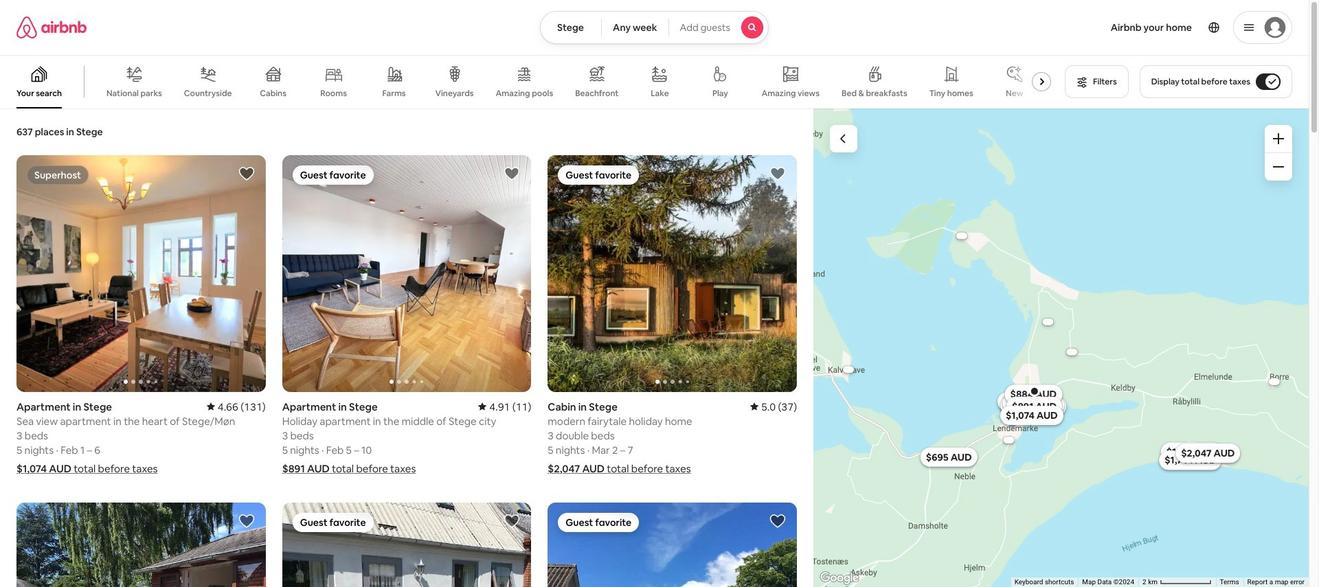 Task type: vqa. For each thing, say whether or not it's contained in the screenshot.
5.0 · 3 reviews
no



Task type: locate. For each thing, give the bounding box(es) containing it.
zoom out image
[[1273, 161, 1284, 172]]

profile element
[[785, 0, 1292, 55]]

add to wishlist: apartment in stege image for 4.91 out of 5 average rating,  11 reviews image
[[504, 166, 520, 182]]

add to wishlist: home in stege image
[[238, 513, 255, 529]]

1 add to wishlist: apartment in stege image from the left
[[238, 166, 255, 182]]

the location you searched image
[[1029, 386, 1040, 397]]

google image
[[817, 570, 862, 587]]

2 add to wishlist: apartment in stege image from the left
[[504, 166, 520, 182]]

group
[[0, 55, 1057, 109], [16, 155, 266, 392], [282, 155, 531, 392], [548, 155, 797, 392], [16, 503, 266, 587], [282, 503, 531, 587], [548, 503, 797, 587]]

0 horizontal spatial add to wishlist: apartment in stege image
[[238, 166, 255, 182]]

4.66 out of 5 average rating,  131 reviews image
[[207, 400, 266, 413]]

None search field
[[540, 11, 769, 44]]

zoom in image
[[1273, 133, 1284, 144]]

add to wishlist: apartment in stege image
[[238, 166, 255, 182], [504, 166, 520, 182]]

1 horizontal spatial add to wishlist: apartment in stege image
[[504, 166, 520, 182]]



Task type: describe. For each thing, give the bounding box(es) containing it.
add to wishlist: tiny home in stege image
[[504, 513, 520, 529]]

google map
showing 22 stays. region
[[813, 109, 1309, 587]]

add to wishlist: cabin in stege image
[[770, 166, 786, 182]]

5.0 out of 5 average rating,  37 reviews image
[[750, 400, 797, 413]]

4.91 out of 5 average rating,  11 reviews image
[[478, 400, 531, 413]]

add to wishlist: apartment in stege image for 4.66 out of 5 average rating,  131 reviews image in the bottom left of the page
[[238, 166, 255, 182]]

add to wishlist: guest suite in stege image
[[770, 513, 786, 529]]



